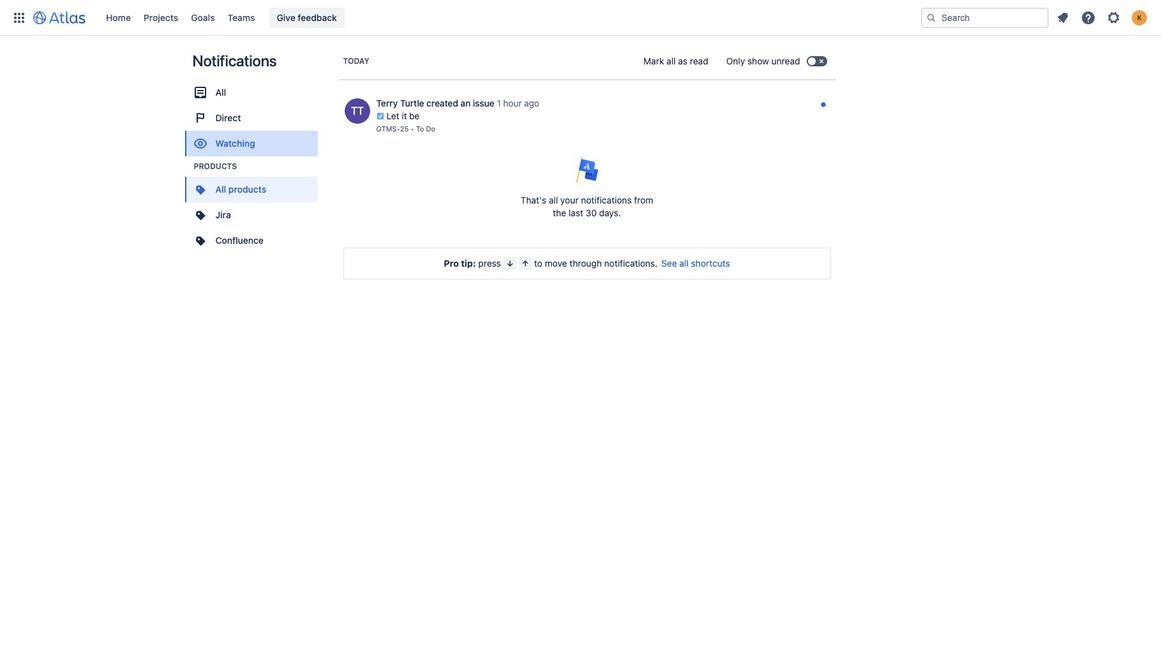 Task type: vqa. For each thing, say whether or not it's contained in the screenshot.
TURTLE
yes



Task type: describe. For each thing, give the bounding box(es) containing it.
created
[[427, 98, 458, 109]]

notifications
[[581, 195, 632, 206]]

direct button
[[185, 105, 318, 131]]

an
[[461, 98, 471, 109]]

settings image
[[1107, 10, 1122, 25]]

only show unread
[[727, 56, 801, 66]]

projects link
[[140, 7, 182, 28]]

all products button
[[185, 177, 318, 202]]

move
[[545, 258, 567, 269]]

top element
[[8, 0, 922, 35]]

25
[[400, 125, 409, 133]]

direct
[[216, 112, 241, 123]]

watching
[[216, 138, 255, 149]]

arrow down image
[[505, 259, 515, 269]]

jira
[[216, 209, 231, 220]]

confluence
[[216, 235, 264, 246]]

today
[[343, 56, 370, 66]]

see
[[662, 258, 677, 269]]

show
[[748, 56, 769, 66]]

see all shortcuts
[[662, 258, 730, 269]]

goals link
[[187, 7, 219, 28]]

give
[[277, 12, 296, 23]]

teams
[[228, 12, 255, 23]]

that's all your notifications from the last 30 days.
[[521, 195, 654, 218]]

turtle
[[400, 98, 424, 109]]

direct image
[[193, 110, 208, 126]]

do
[[426, 125, 436, 133]]

pro tip: press
[[444, 258, 501, 269]]

to
[[534, 258, 543, 269]]

notifications.
[[605, 258, 658, 269]]

banner containing home
[[0, 0, 1162, 36]]

all for mark
[[667, 56, 676, 66]]

tip:
[[461, 258, 476, 269]]

gtms-25 • to do link
[[376, 123, 436, 135]]

hour
[[504, 98, 522, 109]]

mark
[[644, 56, 664, 66]]

projects
[[144, 12, 178, 23]]

that's
[[521, 195, 547, 206]]

unread
[[772, 56, 801, 66]]

product image
[[193, 208, 208, 223]]

the
[[553, 208, 567, 218]]

notifications
[[193, 52, 277, 70]]

goals
[[191, 12, 215, 23]]

issue
[[473, 98, 495, 109]]



Task type: locate. For each thing, give the bounding box(es) containing it.
days.
[[599, 208, 621, 218]]

only
[[727, 56, 745, 66]]

product image for confluence
[[193, 233, 208, 248]]

2 all from the top
[[216, 184, 226, 195]]

terry turtle created an issue 1 hour ago
[[376, 98, 540, 109]]

search image
[[927, 12, 937, 23]]

all down products
[[216, 184, 226, 195]]

30
[[586, 208, 597, 218]]

all
[[216, 87, 226, 98], [216, 184, 226, 195]]

shortcuts
[[691, 258, 730, 269]]

Search field
[[922, 7, 1049, 28]]

all for all
[[216, 87, 226, 98]]

0 horizontal spatial all
[[549, 195, 558, 206]]

help icon image
[[1081, 10, 1097, 25]]

all inside that's all your notifications from the last 30 days.
[[549, 195, 558, 206]]

to move through notifications.
[[534, 258, 658, 269]]

product image for all products
[[193, 182, 208, 197]]

1 vertical spatial all
[[549, 195, 558, 206]]

all left as
[[667, 56, 676, 66]]

teams link
[[224, 7, 259, 28]]

jira button
[[185, 202, 318, 228]]

any image
[[193, 85, 208, 100]]

0 vertical spatial all
[[667, 56, 676, 66]]

gtms-25 • to do
[[376, 125, 436, 133]]

your
[[561, 195, 579, 206]]

0 vertical spatial all
[[216, 87, 226, 98]]

home link
[[102, 7, 135, 28]]

1
[[497, 98, 501, 109]]

from
[[634, 195, 654, 206]]

mark all as read
[[644, 56, 709, 66]]

products
[[194, 162, 237, 171]]

product image inside confluence button
[[193, 233, 208, 248]]

all right see
[[680, 258, 689, 269]]

product image
[[193, 182, 208, 197], [193, 233, 208, 248]]

product image up product icon
[[193, 182, 208, 197]]

feedback
[[298, 12, 337, 23]]

all inside button
[[216, 184, 226, 195]]

pro
[[444, 258, 459, 269]]

1 all from the top
[[216, 87, 226, 98]]

switch to... image
[[11, 10, 27, 25]]

all products
[[216, 184, 266, 195]]

product image inside button
[[193, 182, 208, 197]]

see all shortcuts button
[[662, 257, 730, 270]]

0 vertical spatial product image
[[193, 182, 208, 197]]

1 vertical spatial product image
[[193, 233, 208, 248]]

all for see
[[680, 258, 689, 269]]

read
[[690, 56, 709, 66]]

press
[[479, 258, 501, 269]]

all for all products
[[216, 184, 226, 195]]

•
[[411, 125, 414, 133]]

home
[[106, 12, 131, 23]]

all button
[[185, 80, 318, 105]]

terry
[[376, 98, 398, 109]]

all right any image
[[216, 87, 226, 98]]

products
[[229, 184, 266, 195]]

2 product image from the top
[[193, 233, 208, 248]]

gtms-
[[376, 125, 400, 133]]

mark all as read button
[[636, 51, 716, 72]]

account image
[[1132, 10, 1148, 25]]

confluence button
[[185, 228, 318, 254]]

all up the
[[549, 195, 558, 206]]

watching image
[[193, 136, 208, 151]]

banner
[[0, 0, 1162, 36]]

2 horizontal spatial all
[[680, 258, 689, 269]]

notifications image
[[1056, 10, 1071, 25]]

1 horizontal spatial all
[[667, 56, 676, 66]]

ago
[[524, 98, 540, 109]]

give feedback
[[277, 12, 337, 23]]

to
[[416, 125, 424, 133]]

give feedback button
[[269, 7, 345, 28]]

as
[[678, 56, 688, 66]]

1 product image from the top
[[193, 182, 208, 197]]

2 vertical spatial all
[[680, 258, 689, 269]]

all
[[667, 56, 676, 66], [549, 195, 558, 206], [680, 258, 689, 269]]

all for that's
[[549, 195, 558, 206]]

arrow up image
[[520, 259, 531, 269]]

all inside "button"
[[216, 87, 226, 98]]

1 vertical spatial all
[[216, 184, 226, 195]]

last
[[569, 208, 584, 218]]

product image down product icon
[[193, 233, 208, 248]]

watching button
[[185, 131, 318, 156]]

through
[[570, 258, 602, 269]]



